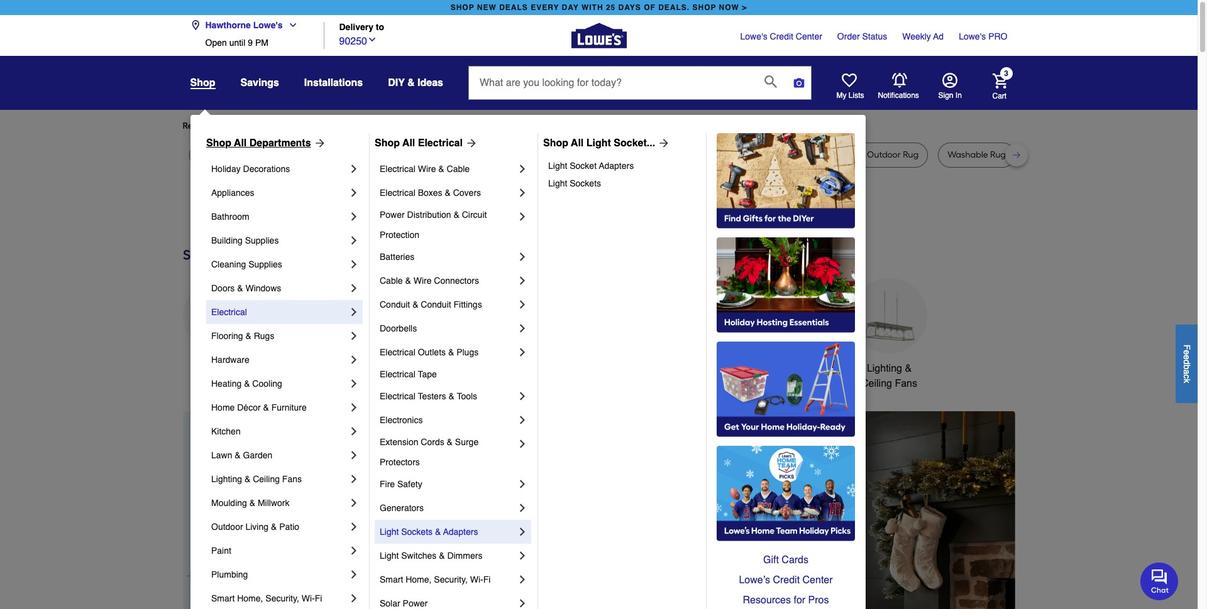 Task type: vqa. For each thing, say whether or not it's contained in the screenshot.
BY
no



Task type: describe. For each thing, give the bounding box(es) containing it.
8 rug from the left
[[903, 150, 919, 160]]

lowe's credit center
[[740, 31, 822, 41]]

electrical up desk
[[418, 138, 463, 149]]

roth for rug
[[666, 150, 684, 160]]

smart for the right smart home, security, wi-fi link
[[380, 575, 403, 585]]

1 shop from the left
[[451, 3, 474, 12]]

paint link
[[211, 539, 348, 563]]

chevron right image for electrical boxes & covers
[[516, 187, 529, 199]]

& inside extension cords & surge protectors
[[447, 438, 453, 448]]

adapters inside "link"
[[599, 161, 634, 171]]

testers
[[418, 392, 446, 402]]

chevron right image for smart home, security, wi-fi
[[516, 574, 529, 587]]

chevron right image for doors & windows
[[348, 282, 360, 295]]

rug rug
[[259, 150, 292, 160]]

chevron right image for holiday decorations
[[348, 163, 360, 175]]

shop for shop all light socket...
[[543, 138, 568, 149]]

chevron right image for moulding & millwork
[[348, 497, 360, 510]]

electrical for electrical testers & tools
[[380, 392, 415, 402]]

lowe's home improvement notification center image
[[892, 73, 907, 88]]

2 e from the top
[[1182, 355, 1192, 360]]

outdoor living & patio
[[211, 522, 299, 533]]

allen for allen and roth area rug
[[500, 150, 519, 160]]

security, for chevron right image associated with smart home, security, wi-fi
[[434, 575, 468, 585]]

lowe's pro link
[[959, 30, 1008, 43]]

resources for pros link
[[717, 591, 855, 610]]

electrical for electrical boxes & covers
[[380, 188, 415, 198]]

kitchen for kitchen faucets
[[471, 363, 505, 375]]

washable for washable area rug
[[731, 150, 771, 160]]

center for lowe's credit center
[[803, 575, 833, 587]]

electrical outlets & plugs
[[380, 348, 479, 358]]

lowe's pro
[[959, 31, 1008, 41]]

chevron right image for electrical outlets & plugs
[[516, 346, 529, 359]]

2 horizontal spatial for
[[794, 595, 805, 607]]

gift
[[763, 555, 779, 566]]

lighting inside button
[[867, 363, 902, 375]]

shop all departments link
[[206, 136, 326, 151]]

chevron right image for electrical
[[348, 306, 360, 319]]

arrow right image for shop all electrical
[[463, 137, 478, 150]]

flooring & rugs link
[[211, 324, 348, 348]]

chevron right image for electrical testers & tools
[[516, 390, 529, 403]]

fi for smart home, security, wi-fi chevron right icon
[[315, 594, 322, 604]]

resources for pros
[[743, 595, 829, 607]]

1 vertical spatial lighting
[[211, 475, 242, 485]]

chevron right image for appliances
[[348, 187, 360, 199]]

conduit & conduit fittings
[[380, 300, 482, 310]]

lowe's credit center link
[[717, 571, 855, 591]]

fi for chevron right image associated with smart home, security, wi-fi
[[483, 575, 491, 585]]

kitchen for kitchen
[[211, 427, 241, 437]]

extension
[[380, 438, 418, 448]]

power distribution & circuit protection link
[[380, 205, 516, 245]]

plugs
[[457, 348, 479, 358]]

roth for area
[[540, 150, 558, 160]]

chevron right image for lighting & ceiling fans
[[348, 473, 360, 486]]

chevron right image for lawn & garden
[[348, 450, 360, 462]]

electrical for electrical outlets & plugs
[[380, 348, 415, 358]]

lowe's credit center
[[739, 575, 833, 587]]

new
[[477, 3, 497, 12]]

boxes
[[418, 188, 442, 198]]

kitchen faucets
[[471, 363, 543, 375]]

shop all light socket...
[[543, 138, 655, 149]]

security, for smart home, security, wi-fi chevron right icon
[[266, 594, 299, 604]]

doors & windows link
[[211, 277, 348, 301]]

chevron right image for doorbells
[[516, 323, 529, 335]]

9 rug from the left
[[990, 150, 1006, 160]]

more suggestions for you link
[[322, 120, 434, 133]]

delivery
[[339, 22, 373, 32]]

50 percent off all artificial christmas trees, holiday lights and more. image
[[406, 412, 1015, 610]]

patio
[[279, 522, 299, 533]]

25
[[606, 3, 616, 12]]

electrical tape
[[380, 370, 437, 380]]

fittings
[[454, 300, 482, 310]]

3 area from the left
[[773, 150, 792, 160]]

credit for lowe's
[[773, 575, 800, 587]]

all for light
[[571, 138, 584, 149]]

chevron right image for flooring & rugs
[[348, 330, 360, 343]]

moulding & millwork link
[[211, 492, 348, 516]]

safety
[[397, 480, 422, 490]]

lowe's home improvement account image
[[942, 73, 957, 88]]

smart for left smart home, security, wi-fi link
[[211, 594, 235, 604]]

1 vertical spatial lighting & ceiling fans
[[211, 475, 302, 485]]

switches
[[401, 551, 437, 561]]

heating & cooling link
[[211, 372, 348, 396]]

lowe's wishes you and your family a happy hanukkah. image
[[183, 201, 1015, 232]]

chevron right image for electrical wire & cable
[[516, 163, 529, 175]]

smart inside 'button'
[[766, 363, 792, 375]]

wi- for left smart home, security, wi-fi link
[[302, 594, 315, 604]]

chevron right image for solar power
[[516, 598, 529, 610]]

sockets for light sockets & adapters
[[401, 528, 433, 538]]

ceiling inside button
[[861, 378, 892, 390]]

suggestions
[[344, 121, 394, 131]]

cable & wire connectors
[[380, 276, 479, 286]]

hawthorne lowe's button
[[190, 13, 303, 38]]

desk
[[451, 150, 471, 160]]

pro
[[988, 31, 1008, 41]]

lists
[[849, 91, 864, 100]]

1 conduit from the left
[[380, 300, 410, 310]]

light sockets & adapters link
[[380, 521, 516, 544]]

pm
[[255, 38, 268, 48]]

a
[[1182, 370, 1192, 375]]

lowe's inside button
[[253, 20, 283, 30]]

lowe's for lowe's pro
[[959, 31, 986, 41]]

allen and roth rug
[[626, 150, 702, 160]]

1 vertical spatial ceiling
[[253, 475, 280, 485]]

dimmers
[[447, 551, 482, 561]]

connectors
[[434, 276, 479, 286]]

chevron right image for light sockets & adapters
[[516, 526, 529, 539]]

b
[[1182, 365, 1192, 370]]

chevron right image for extension cords & surge protectors
[[516, 438, 529, 451]]

light for light switches & dimmers
[[380, 551, 399, 561]]

my lists
[[837, 91, 864, 100]]

cable inside cable & wire connectors link
[[380, 276, 403, 286]]

electrical link
[[211, 301, 348, 324]]

chevron right image for power distribution & circuit protection
[[516, 211, 529, 223]]

faucets
[[507, 363, 543, 375]]

lowe's home improvement cart image
[[992, 73, 1008, 88]]

flooring
[[211, 331, 243, 341]]

chevron right image for plumbing
[[348, 569, 360, 582]]

sockets for light sockets
[[570, 179, 601, 189]]

2 conduit from the left
[[421, 300, 451, 310]]

electrical up flooring
[[211, 307, 247, 318]]

center for lowe's credit center
[[796, 31, 822, 41]]

fire
[[380, 480, 395, 490]]

outdoor
[[211, 522, 243, 533]]

chevron right image for electronics
[[516, 414, 529, 427]]

shop for shop all electrical
[[375, 138, 400, 149]]

gift cards
[[763, 555, 809, 566]]

electrical outlets & plugs link
[[380, 341, 516, 365]]

cords
[[421, 438, 444, 448]]

appliances inside button
[[196, 363, 245, 375]]

rug 5x8
[[198, 150, 230, 160]]

electrical boxes & covers
[[380, 188, 481, 198]]

1 area from the left
[[321, 150, 340, 160]]

with
[[582, 3, 603, 12]]

chevron right image for smart home, security, wi-fi
[[348, 593, 360, 605]]

light inside shop all light socket... link
[[586, 138, 611, 149]]

power distribution & circuit protection
[[380, 210, 489, 240]]

chevron right image for home décor & furniture
[[348, 402, 360, 414]]

recommended searches for you
[[183, 121, 312, 131]]

holiday hosting essentials. image
[[717, 238, 855, 333]]

camera image
[[793, 77, 805, 89]]

conduit & conduit fittings link
[[380, 293, 516, 317]]

rugs
[[254, 331, 274, 341]]

chevron right image for paint
[[348, 545, 360, 558]]

3 rug from the left
[[277, 150, 292, 160]]

sign
[[938, 91, 953, 100]]

plumbing link
[[211, 563, 348, 587]]

savings
[[240, 77, 279, 89]]

sign in
[[938, 91, 962, 100]]

living
[[245, 522, 269, 533]]

1 e from the top
[[1182, 350, 1192, 355]]

windows
[[245, 284, 281, 294]]

light sockets & adapters
[[380, 528, 478, 538]]

arrow right image for shop all departments
[[311, 137, 326, 150]]

chevron right image for bathroom
[[348, 211, 360, 223]]

3
[[1004, 69, 1008, 78]]

shop new deals every day with 25 days of deals. shop now >
[[451, 3, 747, 12]]

my lists link
[[837, 73, 864, 101]]

solar power link
[[380, 592, 516, 610]]

home décor & furniture link
[[211, 396, 348, 420]]

building supplies link
[[211, 229, 348, 253]]

chevron right image for outdoor living & patio
[[348, 521, 360, 534]]

7 rug from the left
[[794, 150, 810, 160]]

socket
[[570, 161, 597, 171]]

decorations for holiday
[[243, 164, 290, 174]]

lowe's credit center link
[[740, 30, 822, 43]]

2 area from the left
[[560, 150, 579, 160]]

shop 25 days of deals by category image
[[183, 245, 1015, 266]]

fire safety
[[380, 480, 422, 490]]

gift cards link
[[717, 551, 855, 571]]



Task type: locate. For each thing, give the bounding box(es) containing it.
0 horizontal spatial all
[[234, 138, 247, 149]]

chevron right image for building supplies
[[348, 235, 360, 247]]

supplies for cleaning supplies
[[248, 260, 282, 270]]

1 horizontal spatial lighting & ceiling fans
[[861, 363, 917, 390]]

Search Query text field
[[469, 67, 754, 99]]

electronics link
[[380, 409, 516, 433]]

2 you from the left
[[409, 121, 424, 131]]

allen right desk
[[500, 150, 519, 160]]

cable & wire connectors link
[[380, 269, 516, 293]]

shop up "allen and roth area rug"
[[543, 138, 568, 149]]

1 horizontal spatial decorations
[[385, 378, 438, 390]]

0 horizontal spatial allen
[[500, 150, 519, 160]]

1 shop from the left
[[206, 138, 231, 149]]

6 rug from the left
[[686, 150, 702, 160]]

light for light socket adapters
[[548, 161, 567, 171]]

None search field
[[468, 66, 812, 112]]

you
[[297, 121, 312, 131], [409, 121, 424, 131]]

for left the pros
[[794, 595, 805, 607]]

light sockets
[[548, 179, 601, 189]]

sockets up switches
[[401, 528, 433, 538]]

open
[[205, 38, 227, 48]]

smart home, security, wi-fi link down light switches & dimmers
[[380, 568, 516, 592]]

appliances
[[211, 188, 254, 198], [196, 363, 245, 375]]

deals.
[[658, 3, 690, 12]]

cable inside electrical wire & cable link
[[447, 164, 470, 174]]

lighting
[[867, 363, 902, 375], [211, 475, 242, 485]]

supplies up "windows"
[[248, 260, 282, 270]]

hawthorne
[[205, 20, 251, 30]]

security, down plumbing link
[[266, 594, 299, 604]]

0 horizontal spatial fi
[[315, 594, 322, 604]]

security, up the solar power link
[[434, 575, 468, 585]]

and for allen and roth area rug
[[521, 150, 538, 160]]

arrow right image
[[311, 137, 326, 150], [463, 137, 478, 150], [655, 137, 670, 150], [992, 522, 1004, 534]]

decorations down rug rug at left
[[243, 164, 290, 174]]

chevron right image for kitchen
[[348, 426, 360, 438]]

cable down batteries
[[380, 276, 403, 286]]

1 vertical spatial decorations
[[385, 378, 438, 390]]

sockets
[[570, 179, 601, 189], [401, 528, 433, 538]]

in
[[956, 91, 962, 100]]

1 vertical spatial center
[[803, 575, 833, 587]]

holiday decorations
[[211, 164, 290, 174]]

1 horizontal spatial sockets
[[570, 179, 601, 189]]

1 washable from the left
[[731, 150, 771, 160]]

home, for left smart home, security, wi-fi link
[[237, 594, 263, 604]]

recommended
[[183, 121, 243, 131]]

chevron down image
[[283, 20, 298, 30], [367, 34, 377, 44]]

lowe's down >
[[740, 31, 767, 41]]

you left more
[[297, 121, 312, 131]]

1 vertical spatial bathroom
[[676, 363, 720, 375]]

power inside the solar power link
[[403, 599, 428, 609]]

0 horizontal spatial adapters
[[443, 528, 478, 538]]

1 vertical spatial chevron down image
[[367, 34, 377, 44]]

electrical for electrical wire & cable
[[380, 164, 415, 174]]

cleaning supplies link
[[211, 253, 348, 277]]

2 horizontal spatial shop
[[543, 138, 568, 149]]

0 horizontal spatial lowe's
[[253, 20, 283, 30]]

1 vertical spatial home,
[[237, 594, 263, 604]]

kitchen down "plugs"
[[471, 363, 505, 375]]

heating & cooling
[[211, 379, 282, 389]]

washable rug
[[948, 150, 1006, 160]]

shop left now at the top of the page
[[693, 3, 716, 12]]

smart home, security, wi-fi
[[380, 575, 491, 585], [211, 594, 322, 604]]

every
[[531, 3, 559, 12]]

protectors
[[380, 458, 420, 468]]

smart home, security, wi-fi for the right smart home, security, wi-fi link
[[380, 575, 491, 585]]

appliances down holiday
[[211, 188, 254, 198]]

light inside light socket adapters "link"
[[548, 161, 567, 171]]

electrical for electrical tape
[[380, 370, 415, 380]]

roth up the light sockets
[[540, 150, 558, 160]]

batteries link
[[380, 245, 516, 269]]

1 vertical spatial power
[[403, 599, 428, 609]]

1 horizontal spatial smart home, security, wi-fi link
[[380, 568, 516, 592]]

1 allen from the left
[[500, 150, 519, 160]]

0 horizontal spatial roth
[[540, 150, 558, 160]]

christmas decorations
[[385, 363, 438, 390]]

my
[[837, 91, 847, 100]]

washable for washable rug
[[948, 150, 988, 160]]

for up the departments
[[284, 121, 295, 131]]

all up furniture
[[402, 138, 415, 149]]

holiday
[[211, 164, 241, 174]]

1 horizontal spatial home
[[795, 363, 822, 375]]

cleaning supplies
[[211, 260, 282, 270]]

fi down plumbing link
[[315, 594, 322, 604]]

chevron right image
[[348, 163, 360, 175], [348, 187, 360, 199], [348, 235, 360, 247], [516, 251, 529, 263], [348, 258, 360, 271], [348, 306, 360, 319], [516, 323, 529, 335], [516, 346, 529, 359], [348, 402, 360, 414], [516, 438, 529, 451], [348, 450, 360, 462], [348, 497, 360, 510], [516, 526, 529, 539], [348, 545, 360, 558], [348, 569, 360, 582], [516, 574, 529, 587], [516, 598, 529, 610]]

1 vertical spatial security,
[[266, 594, 299, 604]]

1 horizontal spatial smart
[[380, 575, 403, 585]]

electrical wire & cable
[[380, 164, 470, 174]]

chevron right image for cleaning supplies
[[348, 258, 360, 271]]

1 rug from the left
[[198, 150, 214, 160]]

protection
[[380, 230, 419, 240]]

area rug
[[321, 150, 358, 160]]

home inside 'button'
[[795, 363, 822, 375]]

0 vertical spatial lighting
[[867, 363, 902, 375]]

3 shop from the left
[[543, 138, 568, 149]]

decorations for christmas
[[385, 378, 438, 390]]

2 washable from the left
[[948, 150, 988, 160]]

shop up '5x8'
[[206, 138, 231, 149]]

center up the pros
[[803, 575, 833, 587]]

decorations down christmas
[[385, 378, 438, 390]]

hardware link
[[211, 348, 348, 372]]

light
[[586, 138, 611, 149], [548, 161, 567, 171], [548, 179, 567, 189], [380, 528, 399, 538], [380, 551, 399, 561]]

light inside light sockets & adapters link
[[380, 528, 399, 538]]

cart
[[992, 91, 1007, 100]]

1 vertical spatial credit
[[773, 575, 800, 587]]

1 horizontal spatial adapters
[[599, 161, 634, 171]]

2 all from the left
[[402, 138, 415, 149]]

arrow right image inside 'shop all electrical' link
[[463, 137, 478, 150]]

0 vertical spatial adapters
[[599, 161, 634, 171]]

shop down more suggestions for you link at the top left
[[375, 138, 400, 149]]

0 vertical spatial fi
[[483, 575, 491, 585]]

decorations inside button
[[385, 378, 438, 390]]

solar
[[380, 599, 400, 609]]

1 horizontal spatial shop
[[375, 138, 400, 149]]

for for suggestions
[[396, 121, 407, 131]]

lowe's home improvement logo image
[[571, 8, 627, 63]]

outlets
[[418, 348, 446, 358]]

electrical tape link
[[380, 365, 529, 385]]

1 vertical spatial smart home, security, wi-fi
[[211, 594, 322, 604]]

0 horizontal spatial chevron down image
[[283, 20, 298, 30]]

1 horizontal spatial home,
[[406, 575, 432, 585]]

for up shop all electrical
[[396, 121, 407, 131]]

0 vertical spatial home,
[[406, 575, 432, 585]]

1 roth from the left
[[540, 150, 558, 160]]

notifications
[[878, 91, 919, 100]]

wi- down 'dimmers'
[[470, 575, 483, 585]]

credit up the resources for pros link
[[773, 575, 800, 587]]

allen for allen and roth rug
[[626, 150, 645, 160]]

0 horizontal spatial bathroom
[[211, 212, 249, 222]]

2 horizontal spatial all
[[571, 138, 584, 149]]

kitchen inside button
[[471, 363, 505, 375]]

2 shop from the left
[[375, 138, 400, 149]]

you for more suggestions for you
[[409, 121, 424, 131]]

moulding & millwork
[[211, 499, 290, 509]]

bathroom inside button
[[676, 363, 720, 375]]

1 vertical spatial fans
[[282, 475, 302, 485]]

2 horizontal spatial lowe's
[[959, 31, 986, 41]]

0 vertical spatial sockets
[[570, 179, 601, 189]]

distribution
[[407, 210, 451, 220]]

0 vertical spatial home
[[795, 363, 822, 375]]

wire up the boxes
[[418, 164, 436, 174]]

kitchen inside 'link'
[[211, 427, 241, 437]]

1 vertical spatial home
[[211, 403, 235, 413]]

lowe's for lowe's credit center
[[740, 31, 767, 41]]

shop button
[[190, 77, 215, 89]]

washable area rug
[[731, 150, 810, 160]]

credit up the search image
[[770, 31, 793, 41]]

sockets down socket
[[570, 179, 601, 189]]

f e e d b a c k button
[[1176, 325, 1198, 403]]

2 horizontal spatial smart
[[766, 363, 792, 375]]

25 days of deals. don't miss deals every day. same-day delivery on in-stock orders placed by 2 p m. image
[[183, 412, 386, 610]]

smart home, security, wi-fi down light switches & dimmers
[[380, 575, 491, 585]]

e up d on the bottom of the page
[[1182, 350, 1192, 355]]

0 vertical spatial kitchen
[[471, 363, 505, 375]]

1 vertical spatial smart
[[380, 575, 403, 585]]

light sockets link
[[548, 175, 697, 192]]

&
[[407, 77, 415, 89], [438, 164, 444, 174], [445, 188, 451, 198], [454, 210, 459, 220], [405, 276, 411, 286], [237, 284, 243, 294], [413, 300, 418, 310], [245, 331, 251, 341], [448, 348, 454, 358], [905, 363, 912, 375], [244, 379, 250, 389], [449, 392, 454, 402], [263, 403, 269, 413], [447, 438, 453, 448], [235, 451, 241, 461], [245, 475, 250, 485], [249, 499, 255, 509], [271, 522, 277, 533], [435, 528, 441, 538], [439, 551, 445, 561]]

power inside power distribution & circuit protection
[[380, 210, 405, 220]]

all up socket
[[571, 138, 584, 149]]

now
[[719, 3, 739, 12]]

1 horizontal spatial washable
[[948, 150, 988, 160]]

1 vertical spatial supplies
[[248, 260, 282, 270]]

electrical down furniture
[[380, 164, 415, 174]]

and for allen and roth rug
[[647, 150, 664, 160]]

0 vertical spatial decorations
[[243, 164, 290, 174]]

pros
[[808, 595, 829, 607]]

0 horizontal spatial shop
[[451, 3, 474, 12]]

2 shop from the left
[[693, 3, 716, 12]]

of
[[644, 3, 656, 12]]

for
[[284, 121, 295, 131], [396, 121, 407, 131], [794, 595, 805, 607]]

lighting & ceiling fans link
[[211, 468, 348, 492]]

shop all light socket... link
[[543, 136, 670, 151]]

supplies inside "link"
[[248, 260, 282, 270]]

cable down desk
[[447, 164, 470, 174]]

indoor outdoor rug
[[839, 150, 919, 160]]

0 vertical spatial power
[[380, 210, 405, 220]]

chevron right image for light switches & dimmers
[[516, 550, 529, 563]]

0 horizontal spatial you
[[297, 121, 312, 131]]

location image
[[190, 20, 200, 30]]

appliances button
[[183, 278, 258, 377]]

0 vertical spatial smart
[[766, 363, 792, 375]]

wi- for the right smart home, security, wi-fi link
[[470, 575, 483, 585]]

1 horizontal spatial and
[[647, 150, 664, 160]]

0 horizontal spatial conduit
[[380, 300, 410, 310]]

conduit down cable & wire connectors
[[421, 300, 451, 310]]

adapters
[[599, 161, 634, 171], [443, 528, 478, 538]]

days
[[618, 3, 641, 12]]

0 vertical spatial credit
[[770, 31, 793, 41]]

0 horizontal spatial sockets
[[401, 528, 433, 538]]

0 horizontal spatial security,
[[266, 594, 299, 604]]

2 rug from the left
[[259, 150, 275, 160]]

home, down switches
[[406, 575, 432, 585]]

chevron right image for generators
[[516, 502, 529, 515]]

1 horizontal spatial lighting
[[867, 363, 902, 375]]

roth
[[540, 150, 558, 160], [666, 150, 684, 160]]

adapters up 'dimmers'
[[443, 528, 478, 538]]

status
[[862, 31, 887, 41]]

kitchen faucets button
[[469, 278, 545, 377]]

credit for lowe's
[[770, 31, 793, 41]]

chevron down image inside 90250 button
[[367, 34, 377, 44]]

0 horizontal spatial shop
[[206, 138, 231, 149]]

0 vertical spatial bathroom
[[211, 212, 249, 222]]

you for recommended searches for you
[[297, 121, 312, 131]]

fi up the solar power link
[[483, 575, 491, 585]]

e up b
[[1182, 355, 1192, 360]]

1 horizontal spatial shop
[[693, 3, 716, 12]]

electrical up christmas
[[380, 348, 415, 358]]

1 vertical spatial fi
[[315, 594, 322, 604]]

supplies up cleaning supplies at the top left
[[245, 236, 279, 246]]

electrical left tape
[[380, 370, 415, 380]]

1 you from the left
[[297, 121, 312, 131]]

rug
[[198, 150, 214, 160], [259, 150, 275, 160], [277, 150, 292, 160], [342, 150, 358, 160], [581, 150, 597, 160], [686, 150, 702, 160], [794, 150, 810, 160], [903, 150, 919, 160], [990, 150, 1006, 160]]

1 all from the left
[[234, 138, 247, 149]]

installations button
[[304, 72, 363, 94]]

0 horizontal spatial for
[[284, 121, 295, 131]]

you up shop all electrical
[[409, 121, 424, 131]]

arrow left image
[[417, 522, 429, 534]]

lowe's home team holiday picks. image
[[717, 446, 855, 542]]

sign in button
[[938, 73, 962, 101]]

0 horizontal spatial and
[[521, 150, 538, 160]]

find gifts for the diyer. image
[[717, 133, 855, 229]]

furniture
[[271, 403, 307, 413]]

chevron right image for heating & cooling
[[348, 378, 360, 390]]

hawthorne lowe's
[[205, 20, 283, 30]]

doors & windows
[[211, 284, 281, 294]]

tools
[[457, 392, 477, 402]]

1 horizontal spatial ceiling
[[861, 378, 892, 390]]

electrical wire & cable link
[[380, 157, 516, 181]]

3 all from the left
[[571, 138, 584, 149]]

1 horizontal spatial you
[[409, 121, 424, 131]]

chevron right image for conduit & conduit fittings
[[516, 299, 529, 311]]

chevron right image for batteries
[[516, 251, 529, 263]]

0 horizontal spatial washable
[[731, 150, 771, 160]]

batteries
[[380, 252, 414, 262]]

outdoor living & patio link
[[211, 516, 348, 539]]

2 and from the left
[[647, 150, 664, 160]]

5 rug from the left
[[581, 150, 597, 160]]

search image
[[765, 75, 777, 88]]

0 vertical spatial wi-
[[470, 575, 483, 585]]

chat invite button image
[[1141, 562, 1179, 601]]

1 and from the left
[[521, 150, 538, 160]]

departments
[[249, 138, 311, 149]]

0 horizontal spatial smart home, security, wi-fi link
[[211, 587, 348, 610]]

chevron right image
[[516, 163, 529, 175], [516, 187, 529, 199], [348, 211, 360, 223], [516, 211, 529, 223], [516, 275, 529, 287], [348, 282, 360, 295], [516, 299, 529, 311], [348, 330, 360, 343], [348, 354, 360, 367], [348, 378, 360, 390], [516, 390, 529, 403], [516, 414, 529, 427], [348, 426, 360, 438], [348, 473, 360, 486], [516, 478, 529, 491], [516, 502, 529, 515], [348, 521, 360, 534], [516, 550, 529, 563], [348, 593, 360, 605]]

& inside power distribution & circuit protection
[[454, 210, 459, 220]]

chevron right image for hardware
[[348, 354, 360, 367]]

smart home, security, wi-fi link
[[380, 568, 516, 592], [211, 587, 348, 610]]

power right solar
[[403, 599, 428, 609]]

arrow right image inside shop all light socket... link
[[655, 137, 670, 150]]

1 vertical spatial sockets
[[401, 528, 433, 538]]

electrical left the boxes
[[380, 188, 415, 198]]

shop all electrical
[[375, 138, 463, 149]]

lowe's left pro
[[959, 31, 986, 41]]

2 horizontal spatial area
[[773, 150, 792, 160]]

f
[[1182, 345, 1192, 350]]

4 rug from the left
[[342, 150, 358, 160]]

e
[[1182, 350, 1192, 355], [1182, 355, 1192, 360]]

c
[[1182, 375, 1192, 379]]

credit
[[770, 31, 793, 41], [773, 575, 800, 587]]

conduit up doorbells
[[380, 300, 410, 310]]

scroll to item #3 image
[[707, 608, 739, 610]]

wire up conduit & conduit fittings
[[414, 276, 432, 286]]

1 horizontal spatial bathroom
[[676, 363, 720, 375]]

wi- down plumbing link
[[302, 594, 315, 604]]

0 vertical spatial lighting & ceiling fans
[[861, 363, 917, 390]]

0 vertical spatial appliances
[[211, 188, 254, 198]]

0 horizontal spatial wi-
[[302, 594, 315, 604]]

smart home, security, wi-fi for left smart home, security, wi-fi link
[[211, 594, 322, 604]]

1 horizontal spatial lowe's
[[740, 31, 767, 41]]

1 horizontal spatial wi-
[[470, 575, 483, 585]]

electrical up electronics
[[380, 392, 415, 402]]

& inside 'link'
[[271, 522, 277, 533]]

center left order
[[796, 31, 822, 41]]

0 vertical spatial ceiling
[[861, 378, 892, 390]]

get your home holiday-ready. image
[[717, 342, 855, 438]]

chevron down image inside hawthorne lowe's button
[[283, 20, 298, 30]]

0 vertical spatial security,
[[434, 575, 468, 585]]

0 horizontal spatial smart
[[211, 594, 235, 604]]

home, for the right smart home, security, wi-fi link
[[406, 575, 432, 585]]

fans inside button
[[895, 378, 917, 390]]

0 vertical spatial smart home, security, wi-fi
[[380, 575, 491, 585]]

1 vertical spatial wi-
[[302, 594, 315, 604]]

outdoor
[[867, 150, 901, 160]]

allen down socket...
[[626, 150, 645, 160]]

all for electrical
[[402, 138, 415, 149]]

recommended searches for you heading
[[183, 120, 1015, 133]]

2 roth from the left
[[666, 150, 684, 160]]

appliances up heating
[[196, 363, 245, 375]]

arrow right image inside shop all departments link
[[311, 137, 326, 150]]

diy
[[388, 77, 405, 89]]

all down recommended searches for you
[[234, 138, 247, 149]]

chevron right image for cable & wire connectors
[[516, 275, 529, 287]]

1 vertical spatial wire
[[414, 276, 432, 286]]

1 horizontal spatial conduit
[[421, 300, 451, 310]]

chevron right image for fire safety
[[516, 478, 529, 491]]

home, down plumbing
[[237, 594, 263, 604]]

cleaning
[[211, 260, 246, 270]]

0 vertical spatial wire
[[418, 164, 436, 174]]

1 horizontal spatial cable
[[447, 164, 470, 174]]

lighting & ceiling fans inside button
[[861, 363, 917, 390]]

light for light sockets
[[548, 179, 567, 189]]

0 vertical spatial cable
[[447, 164, 470, 174]]

doorbells
[[380, 324, 417, 334]]

delivery to
[[339, 22, 384, 32]]

millwork
[[258, 499, 290, 509]]

1 horizontal spatial all
[[402, 138, 415, 149]]

1 vertical spatial kitchen
[[211, 427, 241, 437]]

kitchen
[[471, 363, 505, 375], [211, 427, 241, 437]]

lowe's home improvement lists image
[[842, 73, 857, 88]]

1 horizontal spatial kitchen
[[471, 363, 505, 375]]

roth up the light sockets link
[[666, 150, 684, 160]]

2 allen from the left
[[626, 150, 645, 160]]

smart home, security, wi-fi down plumbing link
[[211, 594, 322, 604]]

smart home, security, wi-fi link down paint "link"
[[211, 587, 348, 610]]

shop left new
[[451, 3, 474, 12]]

1 vertical spatial adapters
[[443, 528, 478, 538]]

arrow right image for shop all light socket...
[[655, 137, 670, 150]]

light for light sockets & adapters
[[380, 528, 399, 538]]

kitchen up lawn
[[211, 427, 241, 437]]

lawn & garden link
[[211, 444, 348, 468]]

1 horizontal spatial fans
[[895, 378, 917, 390]]

0 horizontal spatial home
[[211, 403, 235, 413]]

0 horizontal spatial smart home, security, wi-fi
[[211, 594, 322, 604]]

light inside light switches & dimmers link
[[380, 551, 399, 561]]

lowe's up the pm
[[253, 20, 283, 30]]

for for searches
[[284, 121, 295, 131]]

1 vertical spatial appliances
[[196, 363, 245, 375]]

allen and roth area rug
[[500, 150, 597, 160]]

shop for shop all departments
[[206, 138, 231, 149]]

power up protection
[[380, 210, 405, 220]]

generators
[[380, 504, 424, 514]]

all for departments
[[234, 138, 247, 149]]

0 horizontal spatial lighting & ceiling fans
[[211, 475, 302, 485]]

order status link
[[837, 30, 887, 43]]

adapters up the light sockets link
[[599, 161, 634, 171]]

flooring & rugs
[[211, 331, 274, 341]]

1 horizontal spatial area
[[560, 150, 579, 160]]

0 vertical spatial center
[[796, 31, 822, 41]]

0 horizontal spatial fans
[[282, 475, 302, 485]]

1 horizontal spatial chevron down image
[[367, 34, 377, 44]]

supplies for building supplies
[[245, 236, 279, 246]]

0 horizontal spatial lighting
[[211, 475, 242, 485]]



